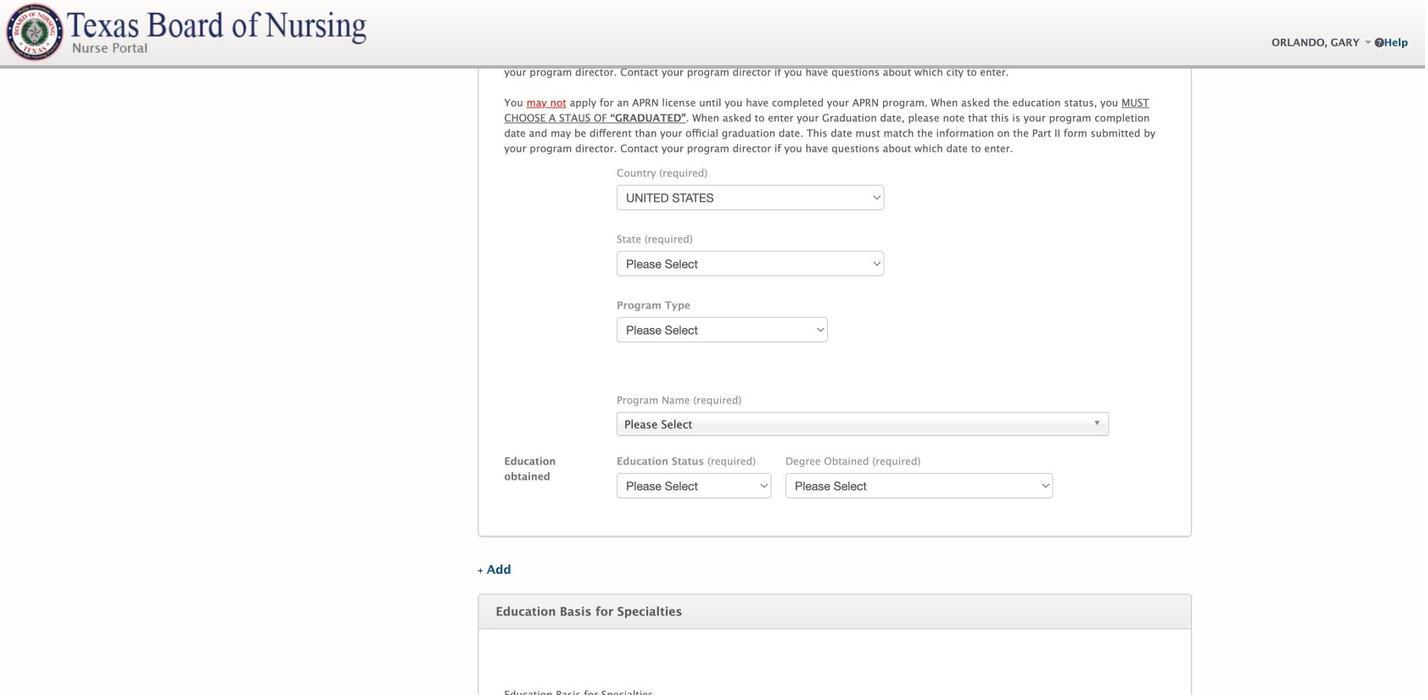 Task type: locate. For each thing, give the bounding box(es) containing it.
plus image
[[478, 564, 483, 579]]



Task type: vqa. For each thing, say whether or not it's contained in the screenshot.
ok circled image
no



Task type: describe. For each thing, give the bounding box(es) containing it.
help circled image
[[1375, 34, 1384, 51]]



